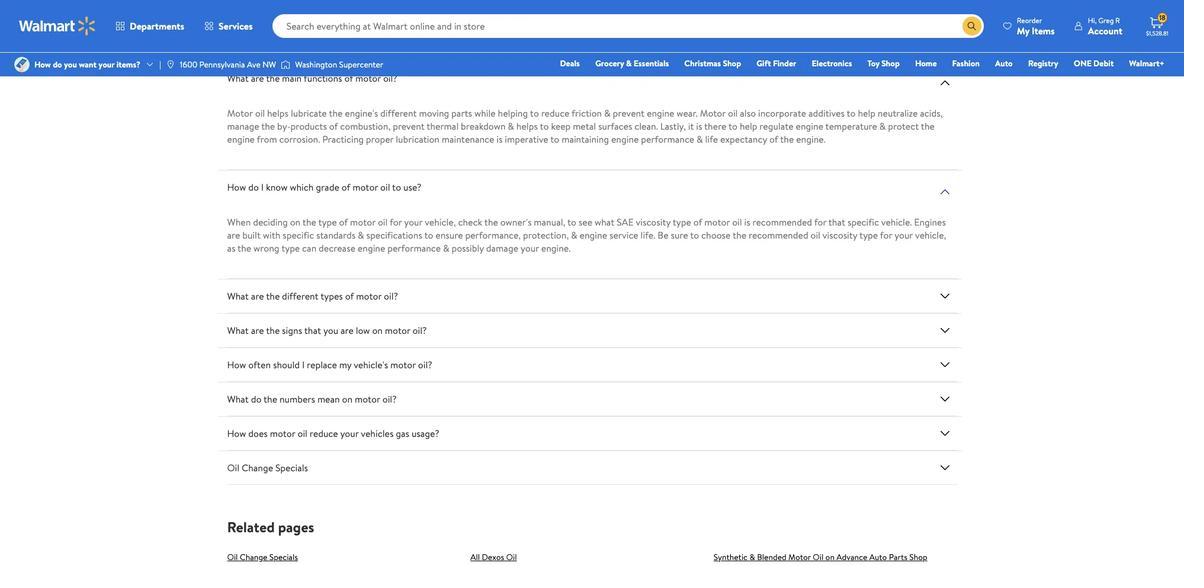 Task type: describe. For each thing, give the bounding box(es) containing it.
choose
[[701, 229, 731, 242]]

the down incorporate
[[780, 133, 794, 146]]

engine right decrease
[[358, 242, 385, 255]]

motor right grade
[[353, 181, 378, 194]]

what do the numbers mean on motor oil?
[[227, 393, 397, 406]]

washington
[[295, 59, 337, 70]]

motor right low at the left bottom of page
[[385, 324, 410, 337]]

r
[[1115, 15, 1120, 25]]

dexos
[[482, 551, 504, 563]]

blended
[[757, 551, 786, 563]]

how often should i replace my vehicle's motor oil? image
[[938, 358, 952, 372]]

0 vertical spatial change
[[242, 461, 273, 474]]

of right products
[[329, 120, 338, 133]]

motor right vehicle's
[[390, 358, 416, 371]]

& right breakdown
[[508, 120, 514, 133]]

search icon image
[[967, 21, 977, 31]]

essentials
[[634, 57, 669, 69]]

oil? for what are the main functions of motor oil?
[[383, 72, 397, 85]]

functions
[[304, 72, 342, 85]]

nw
[[263, 59, 276, 70]]

0 vertical spatial auto
[[995, 57, 1013, 69]]

1 horizontal spatial help
[[858, 107, 876, 120]]

motor down vehicle's
[[355, 393, 380, 406]]

0 horizontal spatial specific
[[283, 229, 314, 242]]

additives
[[809, 107, 845, 120]]

shop for christmas shop
[[723, 57, 741, 69]]

protection,
[[523, 229, 569, 242]]

1 horizontal spatial viscosity
[[823, 229, 857, 242]]

lubricate
[[291, 107, 327, 120]]

the right check
[[484, 216, 498, 229]]

2 horizontal spatial shop
[[909, 551, 927, 563]]

oil? for what are the different types of motor oil?
[[384, 290, 398, 303]]

1 vertical spatial change
[[240, 551, 267, 563]]

often
[[248, 358, 271, 371]]

maintenance
[[442, 133, 494, 146]]

what
[[595, 216, 615, 229]]

1 horizontal spatial helps
[[516, 120, 538, 133]]

oil change specials image
[[938, 461, 952, 475]]

to left the use? at the left
[[392, 181, 401, 194]]

motor up low at the left bottom of page
[[356, 290, 382, 303]]

2 horizontal spatial for
[[880, 229, 892, 242]]

engine left the from
[[227, 133, 255, 146]]

debit
[[1094, 57, 1114, 69]]

vehicles
[[361, 427, 394, 440]]

hi, greg r account
[[1088, 15, 1123, 37]]

grocery & essentials
[[595, 57, 669, 69]]

one
[[1074, 57, 1092, 69]]

pennsylvania
[[199, 59, 245, 70]]

1 horizontal spatial motor
[[700, 107, 726, 120]]

when deciding on the type of motor oil for your vehicle, check the owner's manual, to see what sae viscosity type of motor oil is recommended for that specific vehicle. engines are built with specific standards & specifications to ensure performance, protection, & engine service life. be sure to choose the recommended oil viscosity type for your vehicle, as the wrong type can decrease engine performance & possibly damage your engine.
[[227, 216, 946, 255]]

damage
[[486, 242, 518, 255]]

when
[[227, 216, 251, 229]]

type left can
[[281, 242, 300, 255]]

my
[[339, 358, 351, 371]]

Search search field
[[272, 14, 984, 38]]

engine right regulate at the top
[[796, 120, 823, 133]]

maintaining
[[562, 133, 609, 146]]

how does motor oil reduce your vehicles gas usage? image
[[938, 427, 952, 441]]

of up decrease
[[339, 216, 348, 229]]

does
[[248, 427, 268, 440]]

0 horizontal spatial motor
[[227, 107, 253, 120]]

how does motor oil reduce your vehicles gas usage?
[[227, 427, 439, 440]]

of down incorporate
[[769, 133, 778, 146]]

while
[[474, 107, 496, 120]]

the right choose
[[733, 229, 746, 242]]

0 horizontal spatial you
[[64, 59, 77, 70]]

registry
[[1028, 57, 1058, 69]]

related pages
[[227, 517, 314, 537]]

departments
[[130, 20, 184, 33]]

manual,
[[534, 216, 565, 229]]

vehicle's
[[354, 358, 388, 371]]

wear.
[[677, 107, 698, 120]]

engine right maintaining
[[611, 133, 639, 146]]

engine left wear. in the top right of the page
[[647, 107, 674, 120]]

walmart+
[[1129, 57, 1165, 69]]

what are the main functions of motor oil? image
[[938, 76, 952, 90]]

motor oil helps lubricate the engine's different moving parts while helping to reduce friction & prevent engine wear. motor oil also incorporate additives to help neutralize acids, manage the by-products of combustion, prevent thermal breakdown & helps to keep metal surfaces clean. lastly, it is there to help regulate engine temperature & protect the engine from corrosion. practicing proper lubrication maintenance is imperative to maintaining engine performance & life expectancy of the engine.
[[227, 107, 943, 146]]

1 vertical spatial specials
[[269, 551, 298, 563]]

to right there
[[729, 120, 738, 133]]

numbers
[[280, 393, 315, 406]]

to right helping
[[530, 107, 539, 120]]

0 horizontal spatial help
[[740, 120, 757, 133]]

1 horizontal spatial for
[[814, 216, 826, 229]]

sure
[[671, 229, 688, 242]]

 image for how
[[14, 57, 30, 72]]

what for what do the numbers mean on motor oil?
[[227, 393, 249, 406]]

one debit link
[[1068, 57, 1119, 70]]

0 horizontal spatial prevent
[[393, 120, 425, 133]]

your left vehicles
[[340, 427, 359, 440]]

my
[[1017, 24, 1030, 37]]

vehicle.
[[881, 216, 912, 229]]

how for how do i know which grade of motor oil to use?
[[227, 181, 246, 194]]

on left advance
[[826, 551, 835, 563]]

deals link
[[555, 57, 585, 70]]

imperative
[[505, 133, 548, 146]]

owner's
[[500, 216, 532, 229]]

gift finder
[[757, 57, 796, 69]]

advance
[[837, 551, 867, 563]]

gift finder link
[[751, 57, 802, 70]]

1 oil change specials from the top
[[227, 461, 308, 474]]

standards
[[316, 229, 356, 242]]

from
[[257, 133, 277, 146]]

gift
[[757, 57, 771, 69]]

all dexos oil
[[470, 551, 517, 563]]

are for what are the signs that you are low on motor oil?
[[251, 324, 264, 337]]

to right additives
[[847, 107, 856, 120]]

on right "mean"
[[342, 393, 353, 406]]

electronics link
[[807, 57, 857, 70]]

& left see
[[571, 229, 577, 242]]

what for what are the signs that you are low on motor oil?
[[227, 324, 249, 337]]

how do i know which grade of motor oil to use?
[[227, 181, 421, 194]]

& right "standards"
[[358, 229, 364, 242]]

& left life
[[697, 133, 703, 146]]

neutralize
[[878, 107, 918, 120]]

life
[[705, 133, 718, 146]]

1600 pennsylvania ave nw
[[180, 59, 276, 70]]

lastly,
[[660, 120, 686, 133]]

washington supercenter
[[295, 59, 383, 70]]

type up decrease
[[318, 216, 337, 229]]

ave
[[247, 59, 261, 70]]

how for how does motor oil reduce your vehicles gas usage?
[[227, 427, 246, 440]]

oil? for what do the numbers mean on motor oil?
[[383, 393, 397, 406]]

0 horizontal spatial that
[[304, 324, 321, 337]]

are left low at the left bottom of page
[[341, 324, 354, 337]]

should
[[273, 358, 300, 371]]

motor right sure
[[705, 216, 730, 229]]

life.
[[641, 229, 655, 242]]

which
[[290, 181, 314, 194]]

incorporate
[[758, 107, 806, 120]]

services
[[219, 20, 253, 33]]

|
[[159, 59, 161, 70]]

oil change specials link
[[227, 551, 298, 563]]

decrease
[[319, 242, 355, 255]]

keep
[[551, 120, 571, 133]]

main
[[282, 72, 302, 85]]

usage?
[[412, 427, 439, 440]]

it
[[688, 120, 694, 133]]

home
[[915, 57, 937, 69]]

1 horizontal spatial prevent
[[613, 107, 645, 120]]

on right low at the left bottom of page
[[372, 324, 383, 337]]

are for what are the main functions of motor oil?
[[251, 72, 264, 85]]

how do i know which grade of motor oil to use? image
[[938, 185, 952, 199]]

are inside the when deciding on the type of motor oil for your vehicle, check the owner's manual, to see what sae viscosity type of motor oil is recommended for that specific vehicle. engines are built with specific standards & specifications to ensure performance, protection, & engine service life. be sure to choose the recommended oil viscosity type for your vehicle, as the wrong type can decrease engine performance & possibly damage your engine.
[[227, 229, 240, 242]]

mean
[[317, 393, 340, 406]]

manage
[[227, 120, 259, 133]]

can
[[302, 242, 316, 255]]

corrosion.
[[279, 133, 320, 146]]

& left blended
[[750, 551, 755, 563]]

1 vertical spatial different
[[282, 290, 318, 303]]

how do you want your items?
[[34, 59, 140, 70]]

all dexos oil link
[[470, 551, 517, 563]]



Task type: locate. For each thing, give the bounding box(es) containing it.
2 horizontal spatial motor
[[788, 551, 811, 563]]

what are the signs that you are low on motor oil?
[[227, 324, 427, 337]]

1 horizontal spatial different
[[380, 107, 417, 120]]

0 horizontal spatial  image
[[14, 57, 30, 72]]

0 horizontal spatial vehicle,
[[425, 216, 456, 229]]

the left the by-
[[261, 120, 275, 133]]

motor left the by-
[[227, 107, 253, 120]]

auto left parts
[[869, 551, 887, 563]]

0 vertical spatial you
[[64, 59, 77, 70]]

1 vertical spatial performance
[[388, 242, 441, 255]]

are up often
[[251, 324, 264, 337]]

0 horizontal spatial different
[[282, 290, 318, 303]]

you left low at the left bottom of page
[[323, 324, 338, 337]]

0 vertical spatial specials
[[275, 461, 308, 474]]

help left regulate at the top
[[740, 120, 757, 133]]

that inside the when deciding on the type of motor oil for your vehicle, check the owner's manual, to see what sae viscosity type of motor oil is recommended for that specific vehicle. engines are built with specific standards & specifications to ensure performance, protection, & engine service life. be sure to choose the recommended oil viscosity type for your vehicle, as the wrong type can decrease engine performance & possibly damage your engine.
[[829, 216, 845, 229]]

1 vertical spatial that
[[304, 324, 321, 337]]

the left engine's
[[329, 107, 343, 120]]

grocery
[[595, 57, 624, 69]]

reduce down "mean"
[[310, 427, 338, 440]]

do for i
[[248, 181, 259, 194]]

1 horizontal spatial vehicle,
[[915, 229, 946, 242]]

type
[[318, 216, 337, 229], [673, 216, 691, 229], [860, 229, 878, 242], [281, 242, 300, 255]]

motor up decrease
[[350, 216, 376, 229]]

performance
[[641, 133, 694, 146], [388, 242, 441, 255]]

you left want in the top of the page
[[64, 59, 77, 70]]

engine left "service"
[[580, 229, 607, 242]]

temperature
[[826, 120, 877, 133]]

your down the use? at the left
[[404, 216, 423, 229]]

0 horizontal spatial performance
[[388, 242, 441, 255]]

how left does
[[227, 427, 246, 440]]

specifications
[[366, 229, 422, 242]]

1 vertical spatial auto
[[869, 551, 887, 563]]

also
[[740, 107, 756, 120]]

0 vertical spatial reduce
[[541, 107, 570, 120]]

0 vertical spatial oil change specials
[[227, 461, 308, 474]]

0 horizontal spatial shop
[[723, 57, 741, 69]]

of down the washington supercenter
[[344, 72, 353, 85]]

built
[[242, 229, 261, 242]]

& left protect
[[880, 120, 886, 133]]

are for what are the different types of motor oil?
[[251, 290, 264, 303]]

reduce
[[541, 107, 570, 120], [310, 427, 338, 440]]

is inside the when deciding on the type of motor oil for your vehicle, check the owner's manual, to see what sae viscosity type of motor oil is recommended for that specific vehicle. engines are built with specific standards & specifications to ensure performance, protection, & engine service life. be sure to choose the recommended oil viscosity type for your vehicle, as the wrong type can decrease engine performance & possibly damage your engine.
[[744, 216, 750, 229]]

specials down how does motor oil reduce your vehicles gas usage?
[[275, 461, 308, 474]]

performance inside the when deciding on the type of motor oil for your vehicle, check the owner's manual, to see what sae viscosity type of motor oil is recommended for that specific vehicle. engines are built with specific standards & specifications to ensure performance, protection, & engine service life. be sure to choose the recommended oil viscosity type for your vehicle, as the wrong type can decrease engine performance & possibly damage your engine.
[[388, 242, 441, 255]]

the up can
[[303, 216, 316, 229]]

are down wrong
[[251, 290, 264, 303]]

gas
[[396, 427, 409, 440]]

are left built
[[227, 229, 240, 242]]

deciding
[[253, 216, 288, 229]]

registry link
[[1023, 57, 1064, 70]]

different inside motor oil helps lubricate the engine's different moving parts while helping to reduce friction & prevent engine wear. motor oil also incorporate additives to help neutralize acids, manage the by-products of combustion, prevent thermal breakdown & helps to keep metal surfaces clean. lastly, it is there to help regulate engine temperature & protect the engine from corrosion. practicing proper lubrication maintenance is imperative to maintaining engine performance & life expectancy of the engine.
[[380, 107, 417, 120]]

parts
[[889, 551, 907, 563]]

i right should
[[302, 358, 305, 371]]

what up often
[[227, 324, 249, 337]]

wrong
[[254, 242, 279, 255]]

expectancy
[[720, 133, 767, 146]]

pages
[[278, 517, 314, 537]]

how left often
[[227, 358, 246, 371]]

engine. inside the when deciding on the type of motor oil for your vehicle, check the owner's manual, to see what sae viscosity type of motor oil is recommended for that specific vehicle. engines are built with specific standards & specifications to ensure performance, protection, & engine service life. be sure to choose the recommended oil viscosity type for your vehicle, as the wrong type can decrease engine performance & possibly damage your engine.
[[541, 242, 571, 255]]

engine. down manual,
[[541, 242, 571, 255]]

specials
[[275, 461, 308, 474], [269, 551, 298, 563]]

that
[[829, 216, 845, 229], [304, 324, 321, 337]]

reorder
[[1017, 15, 1042, 25]]

change down does
[[242, 461, 273, 474]]

the down wrong
[[266, 290, 280, 303]]

1 horizontal spatial engine.
[[796, 133, 826, 146]]

toy shop link
[[862, 57, 905, 70]]

1 horizontal spatial i
[[302, 358, 305, 371]]

greg
[[1098, 15, 1114, 25]]

one debit
[[1074, 57, 1114, 69]]

the left signs
[[266, 324, 280, 337]]

of right sure
[[693, 216, 702, 229]]

combustion,
[[340, 120, 391, 133]]

to right "imperative"
[[550, 133, 559, 146]]

to right sure
[[690, 229, 699, 242]]

on inside the when deciding on the type of motor oil for your vehicle, check the owner's manual, to see what sae viscosity type of motor oil is recommended for that specific vehicle. engines are built with specific standards & specifications to ensure performance, protection, & engine service life. be sure to choose the recommended oil viscosity type for your vehicle, as the wrong type can decrease engine performance & possibly damage your engine.
[[290, 216, 300, 229]]

0 horizontal spatial is
[[497, 133, 503, 146]]

are down the ave on the top of the page
[[251, 72, 264, 85]]

1 horizontal spatial reduce
[[541, 107, 570, 120]]

of
[[344, 72, 353, 85], [329, 120, 338, 133], [769, 133, 778, 146], [342, 181, 350, 194], [339, 216, 348, 229], [693, 216, 702, 229], [345, 290, 354, 303]]

motor right it
[[700, 107, 726, 120]]

0 horizontal spatial auto
[[869, 551, 887, 563]]

the down nw
[[266, 72, 280, 85]]

synthetic & blended motor oil on advance auto parts shop link
[[714, 551, 927, 563]]

fashion link
[[947, 57, 985, 70]]

do for you
[[53, 59, 62, 70]]

how for how often should i replace my vehicle's motor oil?
[[227, 358, 246, 371]]

protect
[[888, 120, 919, 133]]

is left "imperative"
[[497, 133, 503, 146]]

do up does
[[251, 393, 262, 406]]

0 horizontal spatial for
[[390, 216, 402, 229]]

different
[[380, 107, 417, 120], [282, 290, 318, 303]]

1 horizontal spatial shop
[[882, 57, 900, 69]]

what for what are the main functions of motor oil?
[[227, 72, 249, 85]]

lubrication
[[396, 133, 440, 146]]

shop right toy
[[882, 57, 900, 69]]

regular oil changes and keeping your oil level at optimal level help to regulate proper lubrication, remove contaminants and prevent oil starvation. image
[[460, 0, 957, 18]]

regulate
[[760, 120, 794, 133]]

help left the neutralize
[[858, 107, 876, 120]]

deals
[[560, 57, 580, 69]]

want
[[79, 59, 97, 70]]

performance down wear. in the top right of the page
[[641, 133, 694, 146]]

1 horizontal spatial performance
[[641, 133, 694, 146]]

to left see
[[567, 216, 576, 229]]

engine. down additives
[[796, 133, 826, 146]]

vehicle,
[[425, 216, 456, 229], [915, 229, 946, 242]]

your
[[99, 59, 115, 70], [404, 216, 423, 229], [895, 229, 913, 242], [521, 242, 539, 255], [340, 427, 359, 440]]

1 horizontal spatial that
[[829, 216, 845, 229]]

& right friction in the top of the page
[[604, 107, 611, 120]]

shop for toy shop
[[882, 57, 900, 69]]

motor right does
[[270, 427, 295, 440]]

the right as
[[238, 242, 251, 255]]

i left know
[[261, 181, 264, 194]]

type right be
[[673, 216, 691, 229]]

know
[[266, 181, 288, 194]]

performance left possibly
[[388, 242, 441, 255]]

1 vertical spatial i
[[302, 358, 305, 371]]

1600
[[180, 59, 197, 70]]

1 horizontal spatial you
[[323, 324, 338, 337]]

what are the different types of motor oil?
[[227, 290, 398, 303]]

on right deciding
[[290, 216, 300, 229]]

type left vehicle.
[[860, 229, 878, 242]]

0 horizontal spatial reduce
[[310, 427, 338, 440]]

reduce inside motor oil helps lubricate the engine's different moving parts while helping to reduce friction & prevent engine wear. motor oil also incorporate additives to help neutralize acids, manage the by-products of combustion, prevent thermal breakdown & helps to keep metal surfaces clean. lastly, it is there to help regulate engine temperature & protect the engine from corrosion. practicing proper lubrication maintenance is imperative to maintaining engine performance & life expectancy of the engine.
[[541, 107, 570, 120]]

2 oil change specials from the top
[[227, 551, 298, 563]]

0 horizontal spatial engine.
[[541, 242, 571, 255]]

vehicle, right vehicle.
[[915, 229, 946, 242]]

your left the engines on the top right
[[895, 229, 913, 242]]

motor right blended
[[788, 551, 811, 563]]

oil?
[[383, 72, 397, 85], [384, 290, 398, 303], [413, 324, 427, 337], [418, 358, 432, 371], [383, 393, 397, 406]]

to left keep
[[540, 120, 549, 133]]

there
[[704, 120, 727, 133]]

1 horizontal spatial  image
[[166, 60, 175, 69]]

auto right fashion link at the top of the page
[[995, 57, 1013, 69]]

to left ensure
[[424, 229, 433, 242]]

0 horizontal spatial viscosity
[[636, 216, 671, 229]]

faq
[[227, 42, 250, 58]]

2 what from the top
[[227, 290, 249, 303]]

0 horizontal spatial helps
[[267, 107, 289, 120]]

0 horizontal spatial i
[[261, 181, 264, 194]]

products
[[291, 120, 327, 133]]

2 vertical spatial do
[[251, 393, 262, 406]]

with
[[263, 229, 280, 242]]

change down related
[[240, 551, 267, 563]]

your right damage
[[521, 242, 539, 255]]

engine
[[647, 107, 674, 120], [796, 120, 823, 133], [227, 133, 255, 146], [611, 133, 639, 146], [580, 229, 607, 242], [358, 242, 385, 255]]

do left want in the top of the page
[[53, 59, 62, 70]]

moving
[[419, 107, 449, 120]]

fashion
[[952, 57, 980, 69]]

sae
[[617, 216, 634, 229]]

check
[[458, 216, 482, 229]]

shop right christmas
[[723, 57, 741, 69]]

0 vertical spatial engine.
[[796, 133, 826, 146]]

3 what from the top
[[227, 324, 249, 337]]

is right it
[[696, 120, 702, 133]]

viscosity right sae
[[636, 216, 671, 229]]

 image
[[14, 57, 30, 72], [166, 60, 175, 69]]

auto
[[995, 57, 1013, 69], [869, 551, 887, 563]]

of right grade
[[342, 181, 350, 194]]

engine. inside motor oil helps lubricate the engine's different moving parts while helping to reduce friction & prevent engine wear. motor oil also incorporate additives to help neutralize acids, manage the by-products of combustion, prevent thermal breakdown & helps to keep metal surfaces clean. lastly, it is there to help regulate engine temperature & protect the engine from corrosion. practicing proper lubrication maintenance is imperative to maintaining engine performance & life expectancy of the engine.
[[796, 133, 826, 146]]

1 what from the top
[[227, 72, 249, 85]]

acids,
[[920, 107, 943, 120]]

do for the
[[251, 393, 262, 406]]

for
[[390, 216, 402, 229], [814, 216, 826, 229], [880, 229, 892, 242]]

1 vertical spatial you
[[323, 324, 338, 337]]

auto link
[[990, 57, 1018, 70]]

different up proper
[[380, 107, 417, 120]]

specials down pages
[[269, 551, 298, 563]]

supercenter
[[339, 59, 383, 70]]

4 what from the top
[[227, 393, 249, 406]]

1 vertical spatial oil change specials
[[227, 551, 298, 563]]

what are the signs that you are low on motor oil? image
[[938, 323, 952, 338]]

replace
[[307, 358, 337, 371]]

do left know
[[248, 181, 259, 194]]

2 horizontal spatial is
[[744, 216, 750, 229]]

0 vertical spatial i
[[261, 181, 264, 194]]

 image for 1600
[[166, 60, 175, 69]]

as
[[227, 242, 235, 255]]

what are the different types of motor oil? image
[[938, 289, 952, 303]]

viscosity
[[636, 216, 671, 229], [823, 229, 857, 242]]

0 vertical spatial performance
[[641, 133, 694, 146]]

the left numbers
[[264, 393, 277, 406]]

shop
[[723, 57, 741, 69], [882, 57, 900, 69], [909, 551, 927, 563]]

engines
[[914, 216, 946, 229]]

what up does
[[227, 393, 249, 406]]

engine.
[[796, 133, 826, 146], [541, 242, 571, 255]]

 image
[[281, 59, 290, 70]]

by-
[[277, 120, 291, 133]]

signs
[[282, 324, 302, 337]]

Walmart Site-Wide search field
[[272, 14, 984, 38]]

what for what are the different types of motor oil?
[[227, 290, 249, 303]]

your right want in the top of the page
[[99, 59, 115, 70]]

what do the numbers mean on motor oil? image
[[938, 392, 952, 406]]

 image right |
[[166, 60, 175, 69]]

how down "walmart" image
[[34, 59, 51, 70]]

1 vertical spatial engine.
[[541, 242, 571, 255]]

related
[[227, 517, 275, 537]]

helps left keep
[[516, 120, 538, 133]]

all
[[470, 551, 480, 563]]

0 vertical spatial different
[[380, 107, 417, 120]]

& inside 'link'
[[626, 57, 632, 69]]

reorder my items
[[1017, 15, 1055, 37]]

the right protect
[[921, 120, 935, 133]]

what
[[227, 72, 249, 85], [227, 290, 249, 303], [227, 324, 249, 337], [227, 393, 249, 406]]

1 horizontal spatial auto
[[995, 57, 1013, 69]]

1 vertical spatial do
[[248, 181, 259, 194]]

the
[[266, 72, 280, 85], [329, 107, 343, 120], [261, 120, 275, 133], [921, 120, 935, 133], [780, 133, 794, 146], [303, 216, 316, 229], [484, 216, 498, 229], [733, 229, 746, 242], [238, 242, 251, 255], [266, 290, 280, 303], [266, 324, 280, 337], [264, 393, 277, 406]]

1 horizontal spatial specific
[[848, 216, 879, 229]]

synthetic & blended motor oil on advance auto parts shop
[[714, 551, 927, 563]]

of right types
[[345, 290, 354, 303]]

1 vertical spatial reduce
[[310, 427, 338, 440]]

practicing
[[322, 133, 364, 146]]

walmart image
[[19, 17, 96, 36]]

how for how do you want your items?
[[34, 59, 51, 70]]

grocery & essentials link
[[590, 57, 674, 70]]

specific right with
[[283, 229, 314, 242]]

1 horizontal spatial is
[[696, 120, 702, 133]]

0 vertical spatial that
[[829, 216, 845, 229]]

surfaces
[[598, 120, 632, 133]]

types
[[321, 290, 343, 303]]

performance inside motor oil helps lubricate the engine's different moving parts while helping to reduce friction & prevent engine wear. motor oil also incorporate additives to help neutralize acids, manage the by-products of combustion, prevent thermal breakdown & helps to keep metal surfaces clean. lastly, it is there to help regulate engine temperature & protect the engine from corrosion. practicing proper lubrication maintenance is imperative to maintaining engine performance & life expectancy of the engine.
[[641, 133, 694, 146]]

oil change specials down related pages
[[227, 551, 298, 563]]

& right grocery
[[626, 57, 632, 69]]

prevent right friction in the top of the page
[[613, 107, 645, 120]]

& left possibly
[[443, 242, 449, 255]]

service
[[609, 229, 638, 242]]

0 vertical spatial do
[[53, 59, 62, 70]]

motor down "supercenter"
[[355, 72, 381, 85]]

metal
[[573, 120, 596, 133]]



Task type: vqa. For each thing, say whether or not it's contained in the screenshot.
do
yes



